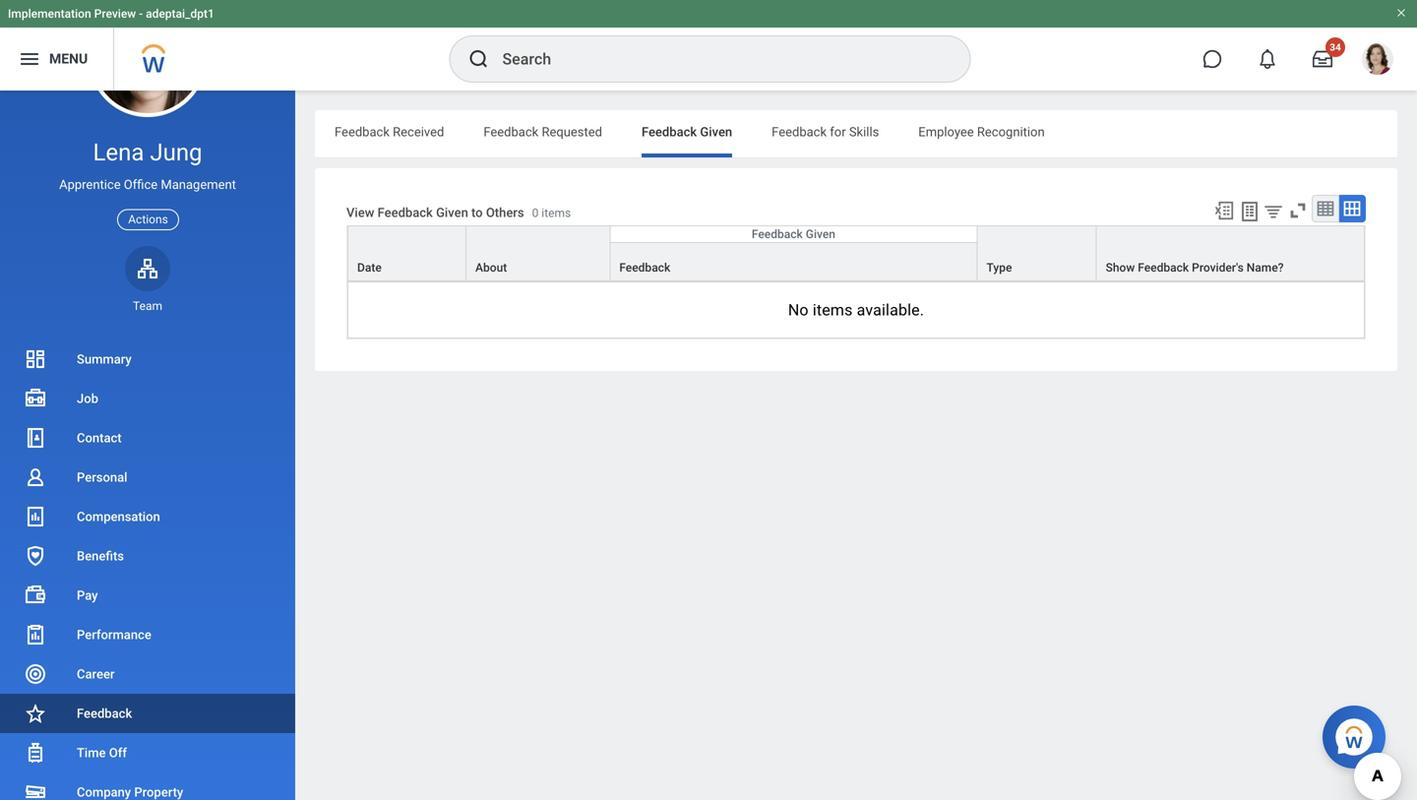 Task type: locate. For each thing, give the bounding box(es) containing it.
benefits image
[[24, 544, 47, 568]]

summary link
[[0, 340, 295, 379]]

close environment banner image
[[1396, 7, 1407, 19]]

1 horizontal spatial given
[[700, 125, 732, 139]]

career image
[[24, 662, 47, 686]]

list containing summary
[[0, 340, 295, 800]]

items right no
[[813, 301, 853, 319]]

compensation
[[77, 509, 160, 524]]

compensation link
[[0, 497, 295, 536]]

benefits link
[[0, 536, 295, 576]]

feedback given down search workday 'search box'
[[642, 125, 732, 139]]

inbox large image
[[1313, 49, 1333, 69]]

list
[[0, 340, 295, 800]]

1 horizontal spatial items
[[813, 301, 853, 319]]

pay image
[[24, 584, 47, 607]]

1 vertical spatial items
[[813, 301, 853, 319]]

requested
[[542, 125, 602, 139]]

company property link
[[0, 773, 295, 800]]

2 horizontal spatial given
[[806, 227, 836, 241]]

0 horizontal spatial given
[[436, 205, 468, 220]]

employee
[[919, 125, 974, 139]]

feedback
[[335, 125, 390, 139], [484, 125, 539, 139], [642, 125, 697, 139], [772, 125, 827, 139], [378, 205, 433, 220], [752, 227, 803, 241], [619, 261, 670, 275], [1138, 261, 1189, 275], [77, 706, 132, 721]]

items
[[542, 206, 571, 220], [813, 301, 853, 319]]

expand table image
[[1342, 199, 1362, 218]]

row
[[347, 225, 1365, 282]]

property
[[134, 785, 183, 800]]

tab list
[[315, 110, 1398, 157]]

2 vertical spatial given
[[806, 227, 836, 241]]

available.
[[857, 301, 924, 319]]

items right 0
[[542, 206, 571, 220]]

job link
[[0, 379, 295, 418]]

notifications large image
[[1258, 49, 1277, 69]]

34 button
[[1301, 37, 1345, 81]]

given down search workday 'search box'
[[700, 125, 732, 139]]

feedback inside navigation pane "region"
[[77, 706, 132, 721]]

1 vertical spatial feedback given
[[752, 227, 836, 241]]

menu button
[[0, 28, 113, 91]]

1 horizontal spatial feedback given
[[752, 227, 836, 241]]

time off link
[[0, 733, 295, 773]]

feedback given
[[642, 125, 732, 139], [752, 227, 836, 241]]

navigation pane region
[[0, 0, 295, 800]]

personal link
[[0, 458, 295, 497]]

feedback given inside popup button
[[752, 227, 836, 241]]

given
[[700, 125, 732, 139], [436, 205, 468, 220], [806, 227, 836, 241]]

export to excel image
[[1214, 200, 1235, 221]]

given up feedback popup button
[[806, 227, 836, 241]]

name?
[[1247, 261, 1284, 275]]

0 horizontal spatial items
[[542, 206, 571, 220]]

performance
[[77, 627, 151, 642]]

off
[[109, 746, 127, 760]]

show feedback provider's name? button
[[1097, 226, 1364, 281]]

personal image
[[24, 466, 47, 489]]

Search Workday  search field
[[502, 37, 930, 81]]

jung
[[150, 138, 202, 166]]

view
[[346, 205, 374, 220]]

-
[[139, 7, 143, 21]]

team
[[133, 299, 162, 313]]

feedback given up feedback popup button
[[752, 227, 836, 241]]

actions
[[128, 213, 168, 226]]

toolbar
[[1205, 195, 1366, 225]]

actions button
[[117, 209, 179, 230]]

row containing feedback given
[[347, 225, 1365, 282]]

compensation image
[[24, 505, 47, 529]]

feedback for skills
[[772, 125, 879, 139]]

time off image
[[24, 741, 47, 765]]

0 vertical spatial items
[[542, 206, 571, 220]]

select to filter grid data image
[[1263, 201, 1284, 221]]

0 horizontal spatial feedback given
[[642, 125, 732, 139]]

date button
[[348, 226, 466, 281]]

time off
[[77, 746, 127, 760]]

menu banner
[[0, 0, 1417, 91]]

team link
[[125, 246, 170, 314]]

job
[[77, 391, 98, 406]]

given inside popup button
[[806, 227, 836, 241]]

lena
[[93, 138, 144, 166]]

feedback inside row
[[619, 261, 670, 275]]

received
[[393, 125, 444, 139]]

about
[[475, 261, 507, 275]]

no
[[788, 301, 809, 319]]

performance link
[[0, 615, 295, 654]]

given left to
[[436, 205, 468, 220]]



Task type: describe. For each thing, give the bounding box(es) containing it.
feedback image
[[24, 702, 47, 725]]

table image
[[1316, 199, 1336, 218]]

view team image
[[136, 257, 159, 280]]

skills
[[849, 125, 879, 139]]

employee recognition
[[919, 125, 1045, 139]]

date
[[357, 261, 382, 275]]

feedback button
[[611, 243, 977, 281]]

feedback link
[[0, 694, 295, 733]]

for
[[830, 125, 846, 139]]

0
[[532, 206, 539, 220]]

pay link
[[0, 576, 295, 615]]

benefits
[[77, 549, 124, 563]]

no items available.
[[788, 301, 924, 319]]

show feedback provider's name?
[[1106, 261, 1284, 275]]

job image
[[24, 387, 47, 410]]

company property
[[77, 785, 183, 800]]

implementation
[[8, 7, 91, 21]]

justify image
[[18, 47, 41, 71]]

pay
[[77, 588, 98, 603]]

show
[[1106, 261, 1135, 275]]

team lena jung element
[[125, 298, 170, 314]]

feedback row
[[347, 242, 1365, 282]]

personal
[[77, 470, 127, 485]]

performance image
[[24, 623, 47, 647]]

view feedback given to others 0 items
[[346, 205, 571, 220]]

feedback requested
[[484, 125, 602, 139]]

summary
[[77, 352, 132, 367]]

career link
[[0, 654, 295, 694]]

contact link
[[0, 418, 295, 458]]

recognition
[[977, 125, 1045, 139]]

implementation preview -   adeptai_dpt1
[[8, 7, 214, 21]]

fullscreen image
[[1287, 200, 1309, 221]]

34
[[1330, 41, 1341, 53]]

tab list containing feedback received
[[315, 110, 1398, 157]]

contact image
[[24, 426, 47, 450]]

others
[[486, 205, 524, 220]]

0 vertical spatial given
[[700, 125, 732, 139]]

lena jung
[[93, 138, 202, 166]]

adeptai_dpt1
[[146, 7, 214, 21]]

to
[[471, 205, 483, 220]]

apprentice office management
[[59, 177, 236, 192]]

about button
[[467, 226, 610, 281]]

search image
[[467, 47, 491, 71]]

menu
[[49, 51, 88, 67]]

feedback received
[[335, 125, 444, 139]]

career
[[77, 667, 115, 682]]

export to worksheets image
[[1238, 200, 1262, 223]]

management
[[161, 177, 236, 192]]

profile logan mcneil image
[[1362, 43, 1394, 79]]

office
[[124, 177, 158, 192]]

time
[[77, 746, 106, 760]]

company property image
[[24, 780, 47, 800]]

company
[[77, 785, 131, 800]]

preview
[[94, 7, 136, 21]]

feedback given button
[[611, 226, 977, 242]]

provider's
[[1192, 261, 1244, 275]]

items inside view feedback given to others 0 items
[[542, 206, 571, 220]]

0 vertical spatial feedback given
[[642, 125, 732, 139]]

type
[[987, 261, 1012, 275]]

contact
[[77, 431, 122, 445]]

1 vertical spatial given
[[436, 205, 468, 220]]

type button
[[978, 226, 1096, 281]]

apprentice
[[59, 177, 121, 192]]

summary image
[[24, 347, 47, 371]]



Task type: vqa. For each thing, say whether or not it's contained in the screenshot.
rightmost chevron down small icon
no



